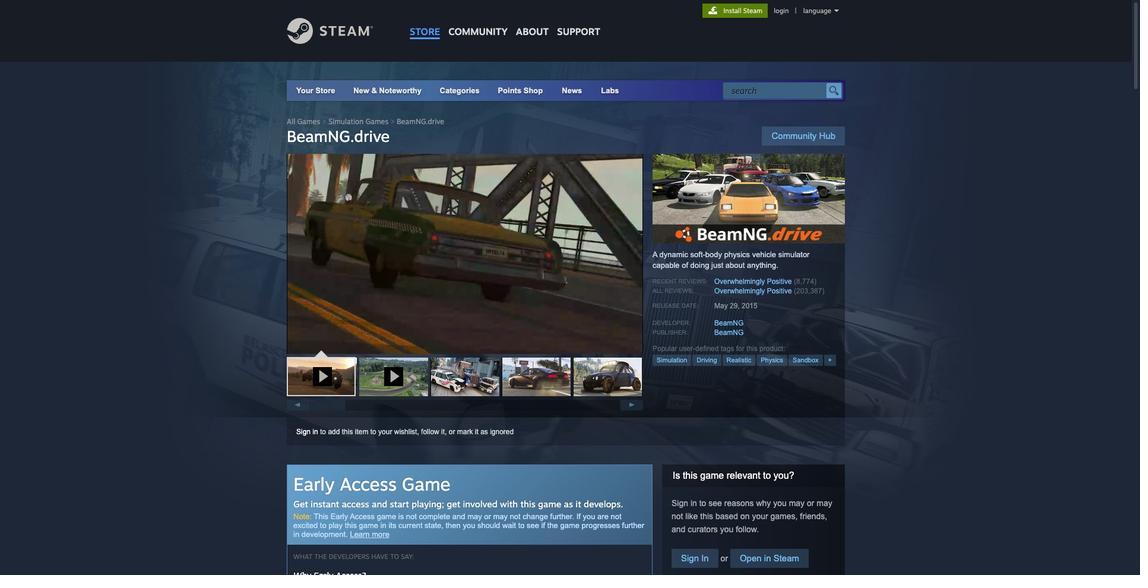 Task type: vqa. For each thing, say whether or not it's contained in the screenshot.
Team to the right
no



Task type: locate. For each thing, give the bounding box(es) containing it.
store link
[[406, 0, 445, 43]]

games down your
[[297, 117, 320, 126]]

2 overwhelmingly from the top
[[715, 287, 765, 295]]

it up if
[[576, 499, 582, 510]]

you up games,
[[774, 499, 787, 508]]

beamng link up tags
[[715, 329, 744, 337]]

1 vertical spatial reviews:
[[665, 288, 694, 294]]

1 vertical spatial all
[[653, 288, 663, 294]]

or right it,
[[449, 428, 455, 436]]

1 vertical spatial beamng link
[[715, 329, 744, 337]]

as left ignored
[[481, 428, 488, 436]]

dynamic
[[660, 250, 689, 259]]

playing;
[[412, 499, 444, 510]]

and down get
[[453, 512, 466, 521]]

2 horizontal spatial and
[[672, 525, 686, 534]]

0 vertical spatial your
[[379, 428, 392, 436]]

as inside early access game get instant access and start playing; get involved with this game as it develops.
[[564, 499, 573, 510]]

0 horizontal spatial it
[[475, 428, 479, 436]]

why
[[757, 499, 771, 508]]

as up further.
[[564, 499, 573, 510]]

positive
[[767, 277, 792, 286], [767, 287, 792, 295]]

positive down overwhelmingly positive (8,774)
[[767, 287, 792, 295]]

1 horizontal spatial simulation
[[657, 356, 688, 364]]

to right item
[[371, 428, 377, 436]]

this
[[747, 345, 758, 353], [342, 428, 353, 436], [683, 471, 698, 481], [521, 499, 536, 510], [701, 512, 714, 521], [345, 521, 357, 530]]

categories
[[440, 86, 480, 95]]

simulator
[[779, 250, 810, 259]]

may down with
[[493, 512, 508, 521]]

new & noteworthy
[[354, 86, 422, 95]]

you down "based"
[[721, 525, 734, 534]]

1 vertical spatial access
[[350, 512, 375, 521]]

game
[[701, 471, 724, 481], [538, 499, 562, 510], [377, 512, 396, 521], [359, 521, 379, 530], [561, 521, 580, 530]]

wishlist,
[[394, 428, 419, 436]]

date:
[[682, 302, 699, 309]]

in left add at bottom
[[313, 428, 318, 436]]

positive up overwhelmingly positive (203,387)
[[767, 277, 792, 286]]

not down with
[[510, 512, 521, 521]]

overwhelmingly up may 29, 2015
[[715, 287, 765, 295]]

curators
[[688, 525, 718, 534]]

1 horizontal spatial >
[[391, 117, 395, 126]]

simulation down new
[[329, 117, 364, 126]]

current
[[399, 521, 423, 530]]

1 horizontal spatial games
[[366, 117, 389, 126]]

sandbox
[[793, 356, 819, 364]]

for
[[737, 345, 745, 353]]

1 vertical spatial beamng
[[715, 329, 744, 337]]

just
[[712, 261, 724, 270]]

1 horizontal spatial your
[[752, 512, 769, 521]]

as
[[481, 428, 488, 436], [564, 499, 573, 510]]

and left start
[[372, 499, 388, 510]]

game left 'its'
[[359, 521, 379, 530]]

or up friends,
[[807, 499, 815, 508]]

reviews: for overwhelmingly positive (8,774)
[[679, 278, 708, 285]]

1 vertical spatial early
[[331, 512, 348, 521]]

to up curators
[[700, 499, 707, 508]]

sign inside sign in to see reasons why you may or may not like this based on your games, friends, and curators you follow.
[[672, 499, 689, 508]]

beamng down "29,"
[[715, 319, 744, 327]]

this up curators
[[701, 512, 714, 521]]

release date:
[[653, 302, 699, 309]]

learn more
[[350, 530, 390, 539]]

labs link
[[592, 80, 629, 101]]

0 vertical spatial see
[[709, 499, 722, 508]]

all games > simulation games > beamng.drive
[[287, 117, 445, 126]]

None search field
[[723, 82, 843, 99]]

0 horizontal spatial as
[[481, 428, 488, 436]]

0 vertical spatial access
[[340, 473, 397, 495]]

have
[[371, 553, 389, 561]]

your inside sign in to see reasons why you may or may not like this based on your games, friends, and curators you follow.
[[752, 512, 769, 521]]

or down involved
[[484, 512, 491, 521]]

1 vertical spatial steam
[[774, 553, 800, 563]]

beamng up tags
[[715, 329, 744, 337]]

> left beamng.drive link
[[391, 117, 395, 126]]

early
[[294, 473, 335, 495], [331, 512, 348, 521]]

2 beamng from the top
[[715, 329, 744, 337]]

with
[[500, 499, 518, 510]]

driving
[[697, 356, 718, 364]]

0 vertical spatial the
[[548, 521, 558, 530]]

0 horizontal spatial beamng.drive
[[287, 127, 390, 146]]

develops.
[[584, 499, 624, 510]]

0 vertical spatial it
[[475, 428, 479, 436]]

in up like
[[691, 499, 697, 508]]

sign for sign in to see reasons why you may or may not like this based on your games, friends, and curators you follow.
[[672, 499, 689, 508]]

0 vertical spatial positive
[[767, 277, 792, 286]]

or inside sign in to see reasons why you may or may not like this based on your games, friends, and curators you follow.
[[807, 499, 815, 508]]

it right mark
[[475, 428, 479, 436]]

and down like
[[672, 525, 686, 534]]

early right this
[[331, 512, 348, 521]]

access up access
[[340, 473, 397, 495]]

vehicle
[[753, 250, 777, 259]]

community hub link
[[763, 127, 845, 146]]

change
[[523, 512, 548, 521]]

2 > from the left
[[391, 117, 395, 126]]

it
[[475, 428, 479, 436], [576, 499, 582, 510]]

1 horizontal spatial the
[[548, 521, 558, 530]]

2 vertical spatial sign
[[682, 553, 699, 563]]

0 horizontal spatial all
[[287, 117, 295, 126]]

0 horizontal spatial the
[[315, 553, 327, 561]]

in for sign in to add this item to your wishlist, follow it, or mark it as ignored
[[313, 428, 318, 436]]

may up games,
[[789, 499, 805, 508]]

game inside early access game get instant access and start playing; get involved with this game as it develops.
[[538, 499, 562, 510]]

beamng link for developer:
[[715, 319, 744, 327]]

early up instant
[[294, 473, 335, 495]]

1 horizontal spatial beamng.drive
[[397, 117, 445, 126]]

2 games from the left
[[366, 117, 389, 126]]

not
[[672, 512, 684, 521], [406, 512, 417, 521], [510, 512, 521, 521], [611, 512, 622, 521]]

beamng link down "29,"
[[715, 319, 744, 327]]

1 vertical spatial see
[[527, 521, 540, 530]]

about link
[[512, 0, 553, 40]]

sign up like
[[672, 499, 689, 508]]

points shop link
[[489, 80, 553, 101]]

say:
[[401, 553, 414, 561]]

excited
[[294, 521, 318, 530]]

1 vertical spatial positive
[[767, 287, 792, 295]]

0 vertical spatial beamng
[[715, 319, 744, 327]]

you
[[774, 499, 787, 508], [583, 512, 596, 521], [463, 521, 476, 530], [721, 525, 734, 534]]

early inside this early access game is not complete and may or may not change further. if you are not excited to play this game in its current state, then you          should wait to see if the game progresses further in development.
[[331, 512, 348, 521]]

0 vertical spatial overwhelmingly
[[715, 277, 765, 286]]

your left the wishlist, at the left of page
[[379, 428, 392, 436]]

in left 'its'
[[381, 521, 387, 530]]

to left add at bottom
[[320, 428, 326, 436]]

more
[[372, 530, 390, 539]]

play
[[329, 521, 343, 530]]

like
[[686, 512, 698, 521]]

beamng.drive down simulation games link
[[287, 127, 390, 146]]

new
[[354, 86, 369, 95]]

are
[[598, 512, 609, 521]]

positive for (8,774)
[[767, 277, 792, 286]]

0 horizontal spatial games
[[297, 117, 320, 126]]

steam right open
[[774, 553, 800, 563]]

1 vertical spatial and
[[453, 512, 466, 521]]

0 vertical spatial simulation
[[329, 117, 364, 126]]

a
[[653, 250, 658, 259]]

not left like
[[672, 512, 684, 521]]

see left if
[[527, 521, 540, 530]]

0 vertical spatial sign
[[296, 428, 311, 436]]

2 positive from the top
[[767, 287, 792, 295]]

1 vertical spatial as
[[564, 499, 573, 510]]

store
[[410, 26, 440, 37]]

on
[[741, 512, 750, 521]]

link to the steam homepage image
[[287, 18, 392, 44]]

access down access
[[350, 512, 375, 521]]

1 beamng link from the top
[[715, 319, 744, 327]]

1 positive from the top
[[767, 277, 792, 286]]

in inside sign in to see reasons why you may or may not like this based on your games, friends, and curators you follow.
[[691, 499, 697, 508]]

is
[[673, 471, 681, 481]]

1 horizontal spatial it
[[576, 499, 582, 510]]

in
[[702, 553, 709, 563]]

beamng link for publisher:
[[715, 329, 744, 337]]

this right is
[[683, 471, 698, 481]]

beamng.drive down noteworthy
[[397, 117, 445, 126]]

sign for sign in to add this item to your wishlist, follow it, or mark it as ignored
[[296, 428, 311, 436]]

reviews:
[[679, 278, 708, 285], [665, 288, 694, 294]]

sign left in
[[682, 553, 699, 563]]

1 beamng from the top
[[715, 319, 744, 327]]

0 horizontal spatial >
[[322, 117, 327, 126]]

1 vertical spatial it
[[576, 499, 582, 510]]

not right are
[[611, 512, 622, 521]]

all reviews:
[[653, 288, 694, 294]]

> right all games link
[[322, 117, 327, 126]]

mark
[[457, 428, 473, 436]]

you right if
[[583, 512, 596, 521]]

1 horizontal spatial all
[[653, 288, 663, 294]]

0 vertical spatial beamng link
[[715, 319, 744, 327]]

0 vertical spatial steam
[[744, 7, 763, 15]]

this up change at the left of page
[[521, 499, 536, 510]]

0 vertical spatial as
[[481, 428, 488, 436]]

this right add at bottom
[[342, 428, 353, 436]]

to left you?
[[764, 471, 771, 481]]

in down note:
[[294, 530, 300, 539]]

0 vertical spatial early
[[294, 473, 335, 495]]

points shop
[[498, 86, 543, 95]]

get
[[294, 499, 308, 510]]

defined
[[696, 345, 719, 353]]

1 vertical spatial sign
[[672, 499, 689, 508]]

you right then
[[463, 521, 476, 530]]

it,
[[442, 428, 447, 436]]

wait
[[503, 521, 516, 530]]

games down "&" at the left
[[366, 117, 389, 126]]

0 vertical spatial beamng.drive
[[397, 117, 445, 126]]

sign in
[[682, 553, 709, 563]]

1 horizontal spatial as
[[564, 499, 573, 510]]

your store link
[[296, 86, 335, 95]]

1 overwhelmingly from the top
[[715, 277, 765, 286]]

see up "based"
[[709, 499, 722, 508]]

2 vertical spatial and
[[672, 525, 686, 534]]

the right what
[[315, 553, 327, 561]]

0 vertical spatial all
[[287, 117, 295, 126]]

all
[[287, 117, 295, 126], [653, 288, 663, 294]]

0 vertical spatial and
[[372, 499, 388, 510]]

reviews: down recent reviews:
[[665, 288, 694, 294]]

0 horizontal spatial and
[[372, 499, 388, 510]]

1 horizontal spatial and
[[453, 512, 466, 521]]

this right play on the left of the page
[[345, 521, 357, 530]]

1 vertical spatial overwhelmingly
[[715, 287, 765, 295]]

sign in to add this item to your wishlist, follow it, or mark it as ignored
[[296, 428, 514, 436]]

access
[[340, 473, 397, 495], [350, 512, 375, 521]]

1 horizontal spatial steam
[[774, 553, 800, 563]]

reviews: for overwhelmingly positive (203,387)
[[665, 288, 694, 294]]

game up further.
[[538, 499, 562, 510]]

overwhelmingly down the 'about' on the top right of the page
[[715, 277, 765, 286]]

what the developers have to say:
[[294, 553, 414, 561]]

tags
[[721, 345, 735, 353]]

the right if
[[548, 521, 558, 530]]

your down why
[[752, 512, 769, 521]]

2 beamng link from the top
[[715, 329, 744, 337]]

(8,774)
[[794, 277, 817, 286]]

games,
[[771, 512, 798, 521]]

this early access game is not complete and may or may not change further. if you are not excited to play this game in its current state, then you          should wait to see if the game progresses further in development.
[[294, 512, 645, 539]]

simulation down popular
[[657, 356, 688, 364]]

all for all reviews:
[[653, 288, 663, 294]]

may up friends,
[[817, 499, 833, 508]]

reviews: down doing
[[679, 278, 708, 285]]

1 horizontal spatial see
[[709, 499, 722, 508]]

install steam
[[724, 7, 763, 15]]

1 vertical spatial your
[[752, 512, 769, 521]]

0 vertical spatial reviews:
[[679, 278, 708, 285]]

early access game get instant access and start playing; get involved with this game as it develops.
[[294, 473, 624, 510]]

in right open
[[765, 553, 772, 563]]

beamng.drive
[[397, 117, 445, 126], [287, 127, 390, 146]]

0 horizontal spatial see
[[527, 521, 540, 530]]

steam right install
[[744, 7, 763, 15]]

0 horizontal spatial steam
[[744, 7, 763, 15]]

sign left add at bottom
[[296, 428, 311, 436]]

your
[[379, 428, 392, 436], [752, 512, 769, 521]]



Task type: describe. For each thing, give the bounding box(es) containing it.
add
[[328, 428, 340, 436]]

release
[[653, 302, 680, 309]]

account menu navigation
[[703, 4, 845, 18]]

sign for sign in
[[682, 553, 699, 563]]

global menu navigation
[[406, 0, 605, 43]]

developer:
[[653, 320, 691, 326]]

physics link
[[757, 355, 788, 366]]

development.
[[302, 530, 348, 539]]

shop
[[524, 86, 543, 95]]

not inside sign in to see reasons why you may or may not like this based on your games, friends, and curators you follow.
[[672, 512, 684, 521]]

or inside this early access game is not complete and may or may not change further. if you are not excited to play this game in its current state, then you          should wait to see if the game progresses further in development.
[[484, 512, 491, 521]]

search search field
[[732, 83, 824, 99]]

positive for (203,387)
[[767, 287, 792, 295]]

login link
[[772, 7, 792, 15]]

sign in to see reasons why you may or may not like this based on your games, friends, and curators you follow.
[[672, 499, 833, 534]]

beamng for publisher:
[[715, 329, 744, 337]]

to right wait
[[518, 521, 525, 530]]

developers
[[329, 553, 370, 561]]

overwhelmingly positive (8,774)
[[715, 277, 817, 286]]

open in steam link
[[731, 549, 809, 568]]

of
[[682, 261, 689, 270]]

1 vertical spatial simulation
[[657, 356, 688, 364]]

install
[[724, 7, 742, 15]]

friends,
[[801, 512, 828, 521]]

or right in
[[719, 554, 731, 563]]

game left "is" at the bottom of the page
[[377, 512, 396, 521]]

+
[[829, 356, 832, 364]]

see inside this early access game is not complete and may or may not change further. if you are not excited to play this game in its current state, then you          should wait to see if the game progresses further in development.
[[527, 521, 540, 530]]

0 horizontal spatial simulation
[[329, 117, 364, 126]]

in for open in steam
[[765, 553, 772, 563]]

should
[[478, 521, 500, 530]]

recent reviews:
[[653, 278, 708, 285]]

instant
[[311, 499, 339, 510]]

beamng for developer:
[[715, 319, 744, 327]]

to left the say:
[[391, 553, 399, 561]]

overwhelmingly for overwhelmingly positive (203,387)
[[715, 287, 765, 295]]

follow.
[[736, 525, 759, 534]]

game left the relevant
[[701, 471, 724, 481]]

news
[[562, 86, 582, 95]]

note:
[[294, 512, 312, 521]]

access inside early access game get instant access and start playing; get involved with this game as it develops.
[[340, 473, 397, 495]]

may
[[715, 302, 728, 310]]

overwhelmingly for overwhelmingly positive (8,774)
[[715, 277, 765, 286]]

progresses
[[582, 521, 620, 530]]

install steam link
[[703, 4, 768, 18]]

popular
[[653, 345, 678, 353]]

open in steam
[[740, 553, 800, 563]]

may down involved
[[468, 512, 482, 521]]

access
[[342, 499, 369, 510]]

this inside early access game get instant access and start playing; get involved with this game as it develops.
[[521, 499, 536, 510]]

and inside sign in to see reasons why you may or may not like this based on your games, friends, and curators you follow.
[[672, 525, 686, 534]]

1 games from the left
[[297, 117, 320, 126]]

simulation link
[[653, 355, 692, 366]]

this inside sign in to see reasons why you may or may not like this based on your games, friends, and curators you follow.
[[701, 512, 714, 521]]

points
[[498, 86, 522, 95]]

1 vertical spatial the
[[315, 553, 327, 561]]

1 vertical spatial beamng.drive
[[287, 127, 390, 146]]

access inside this early access game is not complete and may or may not change further. if you are not excited to play this game in its current state, then you          should wait to see if the game progresses further in development.
[[350, 512, 375, 521]]

ignored
[[490, 428, 514, 436]]

login | language
[[774, 7, 832, 15]]

game right if
[[561, 521, 580, 530]]

store
[[316, 86, 335, 95]]

complete
[[419, 512, 451, 521]]

and inside this early access game is not complete and may or may not change further. if you are not excited to play this game in its current state, then you          should wait to see if the game progresses further in development.
[[453, 512, 466, 521]]

open
[[740, 553, 762, 563]]

and inside early access game get instant access and start playing; get involved with this game as it develops.
[[372, 499, 388, 510]]

relevant
[[727, 471, 761, 481]]

further
[[622, 521, 645, 530]]

game
[[402, 473, 451, 495]]

the inside this early access game is not complete and may or may not change further. if you are not excited to play this game in its current state, then you          should wait to see if the game progresses further in development.
[[548, 521, 558, 530]]

physics
[[761, 356, 784, 364]]

publisher:
[[653, 329, 688, 336]]

sign in link
[[672, 549, 719, 568]]

overwhelmingly positive (203,387)
[[715, 287, 825, 295]]

0 horizontal spatial your
[[379, 428, 392, 436]]

to left play on the left of the page
[[320, 521, 327, 530]]

this right the for
[[747, 345, 758, 353]]

see inside sign in to see reasons why you may or may not like this based on your games, friends, and curators you follow.
[[709, 499, 722, 508]]

your store
[[296, 86, 335, 95]]

if
[[542, 521, 546, 530]]

is this game relevant to you?
[[673, 471, 795, 481]]

this inside this early access game is not complete and may or may not change further. if you are not excited to play this game in its current state, then you          should wait to see if the game progresses further in development.
[[345, 521, 357, 530]]

community hub
[[772, 131, 836, 141]]

sign in link
[[296, 428, 318, 436]]

about
[[726, 261, 745, 270]]

body
[[706, 250, 723, 259]]

steam inside account menu navigation
[[744, 7, 763, 15]]

if
[[577, 512, 581, 521]]

early inside early access game get instant access and start playing; get involved with this game as it develops.
[[294, 473, 335, 495]]

sandbox link
[[789, 355, 823, 366]]

login
[[774, 7, 789, 15]]

then
[[446, 521, 461, 530]]

noteworthy
[[379, 86, 422, 95]]

categories link
[[440, 86, 480, 95]]

as for to
[[481, 428, 488, 436]]

it inside early access game get instant access and start playing; get involved with this game as it develops.
[[576, 499, 582, 510]]

news link
[[553, 80, 592, 101]]

is
[[399, 512, 404, 521]]

1 > from the left
[[322, 117, 327, 126]]

this
[[314, 512, 329, 521]]

community
[[449, 26, 508, 37]]

you?
[[774, 471, 795, 481]]

all games link
[[287, 117, 320, 126]]

in for sign in to see reasons why you may or may not like this based on your games, friends, and curators you follow.
[[691, 499, 697, 508]]

what
[[294, 553, 313, 561]]

user-
[[680, 345, 696, 353]]

based
[[716, 512, 739, 521]]

doing
[[691, 261, 710, 270]]

not right "is" at the bottom of the page
[[406, 512, 417, 521]]

realistic link
[[723, 355, 756, 366]]

product:
[[760, 345, 786, 353]]

as for game
[[564, 499, 573, 510]]

further.
[[551, 512, 575, 521]]

a dynamic soft-body physics vehicle simulator capable of doing just about anything.
[[653, 250, 810, 270]]

capable
[[653, 261, 680, 270]]

physics
[[725, 250, 750, 259]]

all for all games > simulation games > beamng.drive
[[287, 117, 295, 126]]

to inside sign in to see reasons why you may or may not like this based on your games, friends, and curators you follow.
[[700, 499, 707, 508]]

realistic
[[727, 356, 752, 364]]

community
[[772, 131, 817, 141]]



